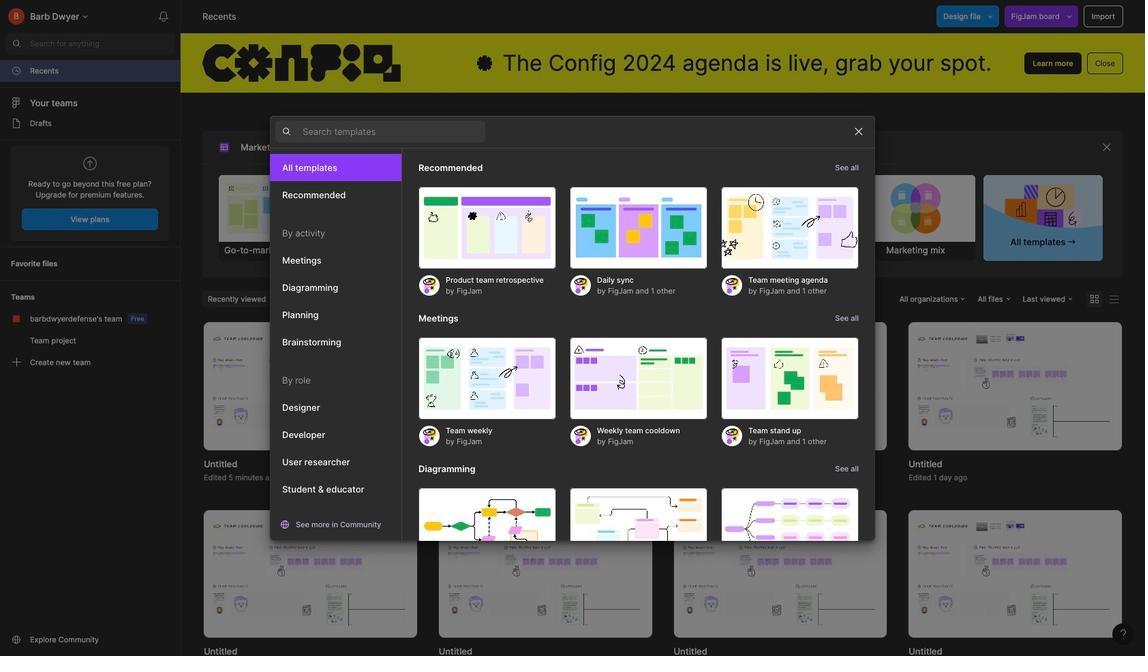 Task type: vqa. For each thing, say whether or not it's contained in the screenshot.
the Team charter IMAGE
no



Task type: describe. For each thing, give the bounding box(es) containing it.
daily sync image
[[570, 186, 708, 269]]

team meeting agenda image
[[721, 186, 859, 269]]

1 vertical spatial search 32 image
[[535, 136, 557, 158]]

product team retrospective image
[[419, 186, 556, 269]]

see all all templates image
[[1005, 184, 1082, 235]]

competitor analysis image
[[474, 175, 593, 242]]

Search for anything text field
[[30, 38, 175, 49]]

mindmap image
[[721, 488, 859, 571]]

go-to-market (gtm) strategy image
[[219, 175, 338, 242]]

social media planner image
[[602, 175, 720, 242]]

marketing funnel image
[[347, 175, 465, 242]]

team stand up image
[[721, 337, 859, 420]]

weekly team cooldown image
[[570, 337, 708, 420]]



Task type: locate. For each thing, give the bounding box(es) containing it.
grid
[[182, 322, 1144, 657]]

recent 16 image
[[11, 65, 22, 76]]

search 32 image up recent 16 image
[[5, 33, 27, 55]]

dialog
[[270, 115, 875, 598]]

0 vertical spatial search 32 image
[[5, 33, 27, 55]]

search 32 image up the competitor analysis image
[[535, 136, 557, 158]]

diagram basics image
[[419, 488, 556, 571]]

creative brief template image
[[722, 175, 855, 242]]

Search templates text field
[[303, 123, 485, 140]]

community 16 image
[[11, 635, 22, 646]]

bell 32 image
[[153, 5, 175, 27]]

search 32 image
[[5, 33, 27, 55], [535, 136, 557, 158]]

page 16 image
[[11, 118, 22, 129]]

marketing mix image
[[857, 175, 975, 242]]

1 horizontal spatial search 32 image
[[535, 136, 557, 158]]

0 horizontal spatial search 32 image
[[5, 33, 27, 55]]

team weekly image
[[419, 337, 556, 420]]

thumbnail image
[[204, 322, 417, 450], [439, 322, 652, 450], [674, 322, 887, 450], [909, 322, 1122, 450], [204, 510, 417, 638], [439, 510, 652, 638], [674, 510, 887, 638], [909, 510, 1122, 638]]

uml diagram image
[[570, 488, 708, 571]]



